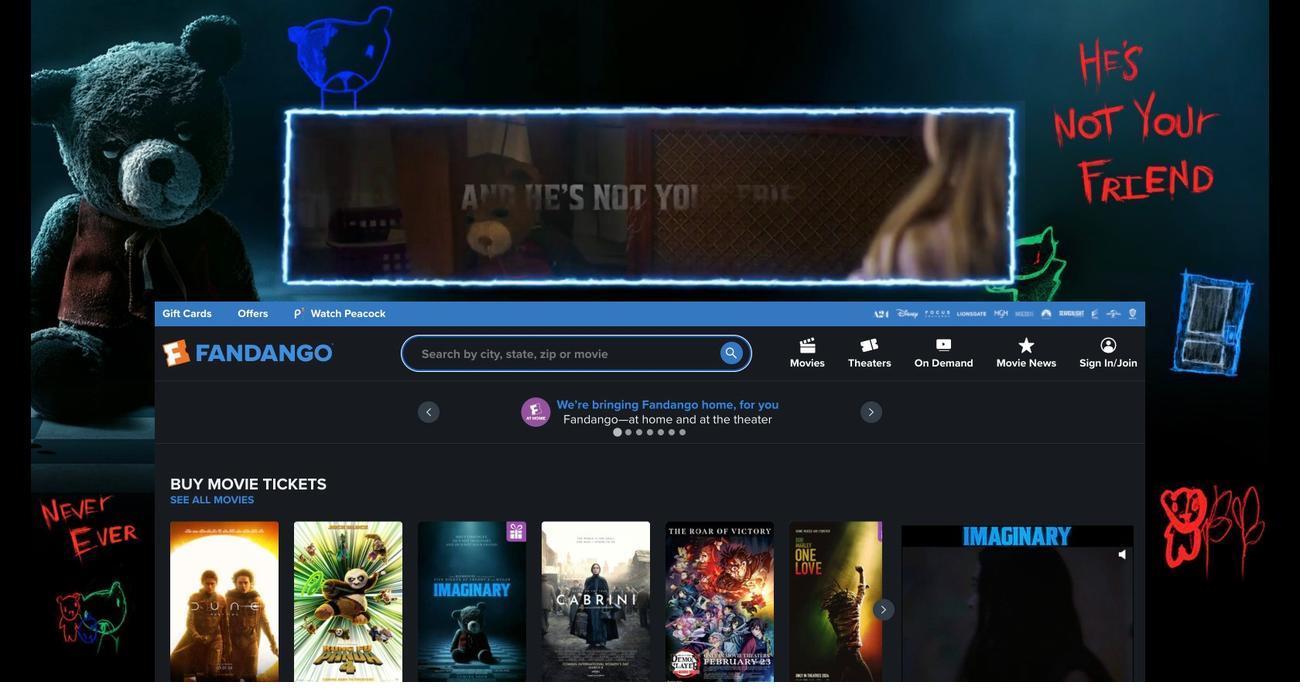 Task type: describe. For each thing, give the bounding box(es) containing it.
gift box white image
[[507, 522, 526, 542]]

0 vertical spatial advertisement element
[[275, 101, 1026, 294]]

1 vertical spatial advertisement element
[[902, 526, 1134, 683]]

bob marley: one love (2024) poster image
[[790, 522, 898, 683]]

imaginary (2024) poster image
[[418, 522, 526, 683]]

gift box white image
[[878, 522, 898, 542]]

0 vertical spatial region
[[155, 382, 1146, 444]]

1 vertical spatial region
[[170, 522, 898, 683]]

Search by city, state, zip or movie text field
[[402, 336, 752, 372]]



Task type: locate. For each thing, give the bounding box(es) containing it.
kung fu panda 4 (2024) poster image
[[294, 522, 403, 683]]

dune: part two (2024) poster image
[[170, 522, 279, 683]]

select a slide to show tab list
[[155, 427, 1146, 438]]

None search field
[[402, 336, 752, 372]]

region
[[155, 382, 1146, 444], [170, 522, 898, 683]]

offer icon image
[[521, 398, 551, 427]]

advertisement element
[[275, 101, 1026, 294], [902, 526, 1134, 683]]

demon slayer: kimetsu no yaiba - to the hashira training (2024) poster image
[[666, 522, 774, 683]]

cabrini (2024) poster image
[[542, 522, 650, 683]]



